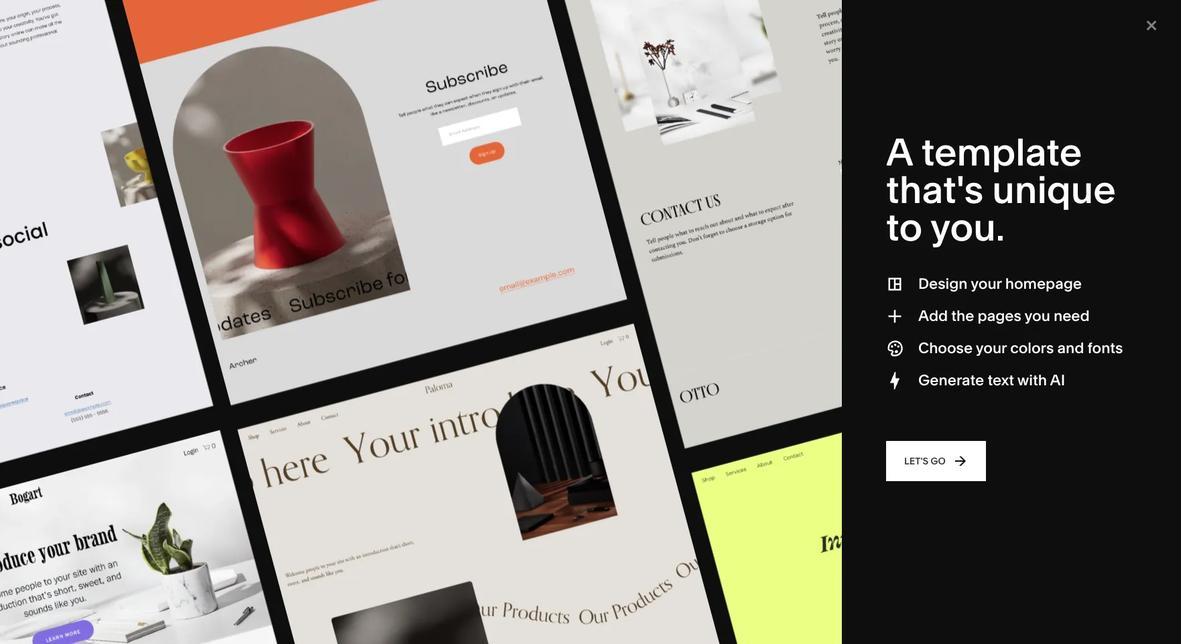 Task type: describe. For each thing, give the bounding box(es) containing it.
nature & animals
[[622, 116, 698, 129]]

store for (40)
[[185, 291, 210, 304]]

online for online store templates ( 40 )
[[47, 336, 93, 354]]

profits
[[424, 157, 451, 169]]

40
[[218, 336, 235, 354]]

& for animals
[[654, 116, 661, 129]]

beauty
[[237, 177, 268, 189]]

4 , from the left
[[502, 291, 504, 304]]

0 horizontal spatial you
[[837, 0, 856, 3]]

can
[[888, 2, 906, 15]]

& for cv
[[239, 197, 245, 209]]

portfolio
[[895, 0, 939, 3]]

customizable
[[1007, 2, 1075, 15]]

(40)
[[213, 291, 230, 304]]

online for online store (40) , portfolio (35) , memberships (6) , blog (50) scheduling (18) , one page (23) courses (7) services (36)
[[152, 291, 183, 304]]

1 vertical spatial and
[[1057, 339, 1084, 357]]

ai
[[1050, 371, 1065, 389]]

whether you need a portfolio website, an online store, or a personal blog, you can use squarespace's customizable and responsive website templates to get started.
[[791, 0, 1097, 28]]

& for design
[[213, 137, 219, 149]]

or
[[1067, 0, 1078, 3]]

travel
[[481, 96, 507, 108]]

pages
[[978, 307, 1021, 325]]

your for choose
[[976, 339, 1007, 357]]

colors
[[1010, 339, 1054, 357]]

cv
[[247, 197, 260, 209]]

1 horizontal spatial templates
[[211, 116, 257, 129]]

business
[[366, 137, 405, 149]]

home & decor
[[622, 96, 687, 108]]

let's
[[904, 455, 929, 467]]

community & non-profits
[[340, 157, 451, 169]]

1 vertical spatial need
[[1054, 307, 1090, 325]]

& for podcasts
[[511, 137, 517, 149]]

personal & cv
[[198, 197, 260, 209]]

local business link
[[340, 137, 419, 149]]

141
[[47, 292, 60, 304]]

(7)
[[620, 291, 631, 304]]

photography link
[[198, 157, 268, 169]]

0 vertical spatial design
[[222, 137, 253, 149]]

rotate element
[[422, 369, 750, 644]]

(50)
[[407, 291, 425, 304]]

whether
[[791, 0, 835, 3]]

aue sobol image
[[48, 369, 376, 644]]

health & beauty link
[[198, 177, 281, 189]]

go
[[931, 455, 946, 467]]

all templates
[[198, 116, 257, 129]]

blog
[[383, 291, 405, 304]]

fitness link
[[622, 137, 667, 149]]

popular
[[211, 96, 246, 108]]

and inside whether you need a portfolio website, an online store, or a personal blog, you can use squarespace's customizable and responsive website templates to get started.
[[1078, 2, 1097, 15]]

topic
[[198, 74, 223, 83]]

blog (50) link
[[383, 291, 425, 304]]

travel link
[[481, 96, 520, 108]]

art
[[198, 137, 211, 149]]

fonts
[[1088, 339, 1123, 357]]

1 , from the left
[[230, 291, 232, 304]]

use
[[909, 2, 927, 15]]

141 template matches
[[47, 292, 144, 304]]

& for beauty
[[229, 177, 235, 189]]

health
[[198, 177, 227, 189]]

(35)
[[276, 291, 294, 304]]

that's
[[886, 167, 984, 213]]

courses (7) link
[[578, 291, 631, 304]]

rotate image
[[422, 369, 750, 644]]

make
[[47, 0, 136, 24]]

need inside whether you need a portfolio website, an online store, or a personal blog, you can use squarespace's customizable and responsive website templates to get started.
[[858, 0, 884, 3]]

(
[[214, 336, 218, 354]]

add
[[918, 307, 948, 325]]

squarespace's
[[930, 2, 1005, 15]]

ease.
[[220, 16, 305, 58]]

1 horizontal spatial memberships
[[299, 291, 364, 304]]

events
[[481, 157, 510, 169]]

media
[[481, 137, 509, 149]]

restaurants
[[481, 116, 533, 129]]

online store templates ( 40 )
[[47, 336, 240, 354]]

get
[[959, 15, 976, 28]]

personal & cv link
[[198, 197, 274, 209]]

2 a from the left
[[1080, 0, 1086, 3]]

portfolio
[[235, 291, 274, 304]]

make any template yours with ease.
[[47, 0, 360, 58]]

text
[[988, 371, 1014, 389]]

store,
[[1036, 0, 1065, 3]]

started.
[[978, 15, 1018, 28]]

aue sobol element
[[48, 369, 376, 644]]

one
[[507, 291, 527, 304]]

any
[[143, 0, 200, 24]]

template inside a template that's unique to you.
[[921, 129, 1082, 175]]

animals
[[663, 116, 698, 129]]

template
[[62, 292, 103, 304]]

popular designs link
[[198, 96, 284, 108]]

portfolio (35) link
[[235, 291, 294, 304]]

template inside make any template yours with ease.
[[208, 0, 353, 24]]



Task type: vqa. For each thing, say whether or not it's contained in the screenshot.
the leftmost a
yes



Task type: locate. For each thing, give the bounding box(es) containing it.
professional
[[340, 116, 393, 129]]

1 horizontal spatial with
[[1017, 371, 1047, 389]]

memberships (6) link
[[299, 291, 378, 304]]

to left get
[[946, 15, 957, 28]]

0 horizontal spatial services
[[67, 236, 106, 249]]

,
[[230, 291, 232, 304], [294, 291, 296, 304], [378, 291, 381, 304], [502, 291, 504, 304]]

community & non-profits link
[[340, 157, 465, 169]]

& for decor
[[652, 96, 658, 108]]

2 horizontal spatial services
[[635, 291, 676, 304]]

1 vertical spatial design
[[918, 275, 968, 293]]

& right health at the left top
[[229, 177, 235, 189]]

art & design
[[198, 137, 253, 149]]

local business
[[340, 137, 405, 149]]

0 vertical spatial your
[[971, 275, 1002, 293]]

templates up art & design link
[[211, 116, 257, 129]]

entertainment
[[340, 197, 402, 209]]

templates left (
[[137, 336, 210, 354]]

all
[[198, 116, 209, 129]]

nature & animals link
[[622, 116, 712, 129]]

(23)
[[556, 291, 573, 304]]

2 vertical spatial services
[[635, 291, 676, 304]]

, left one
[[502, 291, 504, 304]]

non-
[[402, 157, 424, 169]]

0 horizontal spatial scheduling
[[67, 176, 118, 188]]

1 vertical spatial templates
[[137, 336, 210, 354]]

0 vertical spatial store
[[185, 291, 210, 304]]

1 horizontal spatial services
[[396, 116, 433, 129]]

store left (40)
[[185, 291, 210, 304]]

online store (40) link
[[152, 291, 230, 304]]

, left portfolio on the top left
[[230, 291, 232, 304]]

0 horizontal spatial online
[[47, 336, 93, 354]]

1 vertical spatial scheduling
[[430, 291, 484, 304]]

you
[[837, 0, 856, 3], [867, 2, 885, 15], [1025, 307, 1050, 325]]

the
[[951, 307, 974, 325]]

media & podcasts
[[481, 137, 560, 149]]

store down matches on the top of page
[[97, 336, 134, 354]]

& left non-
[[393, 157, 399, 169]]

0 horizontal spatial template
[[208, 0, 353, 24]]

with inside make any template yours with ease.
[[144, 16, 212, 58]]

choose your colors and fonts
[[918, 339, 1123, 357]]

0 horizontal spatial to
[[886, 204, 922, 250]]

a
[[886, 129, 913, 175]]

decor
[[660, 96, 687, 108]]

1 vertical spatial online
[[47, 336, 93, 354]]

yours
[[47, 16, 136, 58]]

personal
[[198, 197, 236, 209]]

0 horizontal spatial need
[[858, 0, 884, 3]]

design down all templates link
[[222, 137, 253, 149]]

with up topic
[[144, 16, 212, 58]]

your for design
[[971, 275, 1002, 293]]

0 vertical spatial online
[[152, 291, 183, 304]]

store for templates
[[97, 336, 134, 354]]

designs
[[248, 96, 284, 108]]

1 horizontal spatial scheduling
[[430, 291, 484, 304]]

online store (40) , portfolio (35) , memberships (6) , blog (50) scheduling (18) , one page (23) courses (7) services (36)
[[152, 291, 696, 304]]

fashion
[[340, 96, 374, 108]]

0 vertical spatial need
[[858, 0, 884, 3]]

& right media
[[511, 137, 517, 149]]

, right portfolio on the top left
[[294, 291, 296, 304]]

generate
[[918, 371, 984, 389]]

1 vertical spatial with
[[1017, 371, 1047, 389]]

1 vertical spatial memberships
[[299, 291, 364, 304]]

fitness
[[622, 137, 654, 149]]

fashion link
[[340, 96, 387, 108]]

your up pages
[[971, 275, 1002, 293]]

to inside a template that's unique to you.
[[886, 204, 922, 250]]

online down template
[[47, 336, 93, 354]]

3 , from the left
[[378, 291, 381, 304]]

design
[[222, 137, 253, 149], [918, 275, 968, 293]]

& left cv
[[239, 197, 245, 209]]

0 vertical spatial templates
[[211, 116, 257, 129]]

scheduling
[[67, 176, 118, 188], [430, 291, 484, 304]]

a left portfolio
[[887, 0, 893, 3]]

services up template
[[67, 236, 106, 249]]

templates
[[892, 15, 944, 28]]

2 horizontal spatial you
[[1025, 307, 1050, 325]]

0 horizontal spatial templates
[[137, 336, 210, 354]]

1 horizontal spatial a
[[1080, 0, 1086, 3]]

1 horizontal spatial online
[[152, 291, 183, 304]]

your
[[971, 275, 1002, 293], [976, 339, 1007, 357]]

& right nature
[[654, 116, 661, 129]]

online
[[1002, 0, 1033, 3]]

1 vertical spatial to
[[886, 204, 922, 250]]

& for non-
[[393, 157, 399, 169]]

personal
[[791, 2, 836, 15]]

photography
[[198, 157, 255, 169]]

need up "website"
[[858, 0, 884, 3]]

& right home
[[652, 96, 658, 108]]

nature
[[622, 116, 652, 129]]

0 vertical spatial services
[[396, 116, 433, 129]]

you.
[[930, 204, 1005, 250]]

0 horizontal spatial with
[[144, 16, 212, 58]]

blog,
[[839, 2, 864, 15]]

services right (7)
[[635, 291, 676, 304]]

food link
[[340, 177, 376, 189]]

health & beauty
[[198, 177, 268, 189]]

1 horizontal spatial store
[[185, 291, 210, 304]]

your up generate text with ai at the right of the page
[[976, 339, 1007, 357]]

website
[[850, 15, 890, 28]]

community
[[340, 157, 391, 169]]

(6)
[[367, 291, 378, 304]]

store
[[185, 291, 210, 304], [97, 336, 134, 354]]

an
[[987, 0, 999, 3]]

and left fonts
[[1057, 339, 1084, 357]]

and right the or
[[1078, 2, 1097, 15]]

1 vertical spatial template
[[921, 129, 1082, 175]]

1 horizontal spatial to
[[946, 15, 957, 28]]

let's go
[[904, 455, 946, 467]]

page
[[529, 291, 553, 304]]

media & podcasts link
[[481, 137, 573, 149]]

design up "add"
[[918, 275, 968, 293]]

restaurants link
[[481, 116, 546, 129]]

1 horizontal spatial you
[[867, 2, 885, 15]]

services (36) link
[[635, 291, 696, 304]]

(18)
[[486, 291, 502, 304]]

design your homepage
[[918, 275, 1082, 293]]

& right art
[[213, 137, 219, 149]]

0 vertical spatial to
[[946, 15, 957, 28]]

1 horizontal spatial template
[[921, 129, 1082, 175]]

)
[[235, 336, 240, 354]]

0 vertical spatial template
[[208, 0, 353, 24]]

professional services
[[340, 116, 433, 129]]

with
[[144, 16, 212, 58], [1017, 371, 1047, 389]]

home
[[622, 96, 649, 108]]

you up colors
[[1025, 307, 1050, 325]]

website,
[[941, 0, 984, 3]]

1 horizontal spatial design
[[918, 275, 968, 293]]

0 vertical spatial memberships
[[67, 136, 129, 148]]

2 , from the left
[[294, 291, 296, 304]]

with left ai
[[1017, 371, 1047, 389]]

1 horizontal spatial need
[[1054, 307, 1090, 325]]

a right the or
[[1080, 0, 1086, 3]]

one page (23) link
[[507, 291, 573, 304]]

all templates link
[[198, 116, 271, 129]]

0 vertical spatial scheduling
[[67, 176, 118, 188]]

0 vertical spatial and
[[1078, 2, 1097, 15]]

1 vertical spatial services
[[67, 236, 106, 249]]

(36)
[[678, 291, 696, 304]]

popular designs
[[211, 96, 284, 108]]

1 vertical spatial your
[[976, 339, 1007, 357]]

templates
[[211, 116, 257, 129], [137, 336, 210, 354]]

0 horizontal spatial a
[[887, 0, 893, 3]]

scheduling (18) link
[[430, 291, 502, 304]]

1 a from the left
[[887, 0, 893, 3]]

to left the 'you.'
[[886, 204, 922, 250]]

0 vertical spatial with
[[144, 16, 212, 58]]

1 vertical spatial store
[[97, 336, 134, 354]]

to inside whether you need a portfolio website, an online store, or a personal blog, you can use squarespace's customizable and responsive website templates to get started.
[[946, 15, 957, 28]]

services up business
[[396, 116, 433, 129]]

0 horizontal spatial memberships
[[67, 136, 129, 148]]

, left "blog"
[[378, 291, 381, 304]]

0 horizontal spatial design
[[222, 137, 253, 149]]

zaatar element
[[795, 369, 1123, 644]]

a
[[887, 0, 893, 3], [1080, 0, 1086, 3]]

&
[[652, 96, 658, 108], [654, 116, 661, 129], [213, 137, 219, 149], [511, 137, 517, 149], [393, 157, 399, 169], [229, 177, 235, 189], [239, 197, 245, 209]]

0 horizontal spatial store
[[97, 336, 134, 354]]

you left can
[[867, 2, 885, 15]]

you up "website"
[[837, 0, 856, 3]]

let's go button
[[886, 441, 986, 481]]

to
[[946, 15, 957, 28], [886, 204, 922, 250]]

matches
[[105, 292, 144, 304]]

courses
[[578, 291, 617, 304]]

homepage
[[1005, 275, 1082, 293]]

a template that's unique to you.
[[886, 129, 1116, 250]]

online right matches on the top of page
[[152, 291, 183, 304]]

memberships
[[67, 136, 129, 148], [299, 291, 364, 304]]

need down homepage
[[1054, 307, 1090, 325]]

zaatar image
[[795, 369, 1123, 644]]

responsive
[[791, 15, 847, 28]]

local
[[340, 137, 363, 149]]

and
[[1078, 2, 1097, 15], [1057, 339, 1084, 357]]

art & design link
[[198, 137, 266, 149]]



